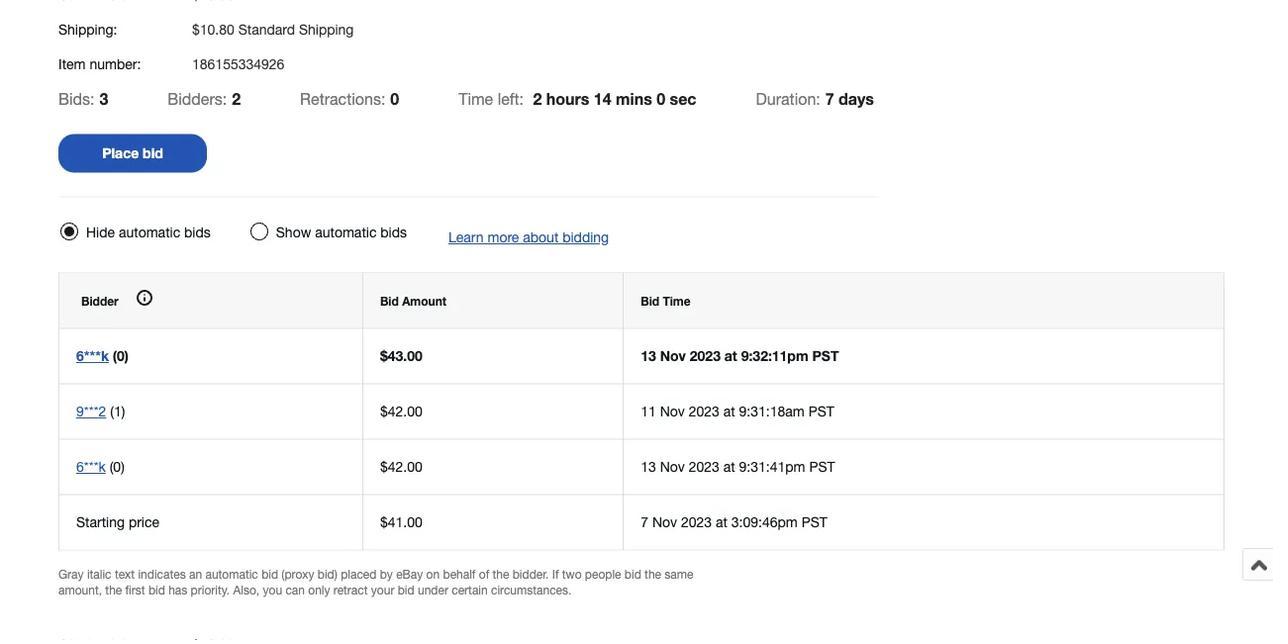 Task type: locate. For each thing, give the bounding box(es) containing it.
ebay
[[396, 568, 423, 582]]

on
[[426, 568, 440, 582]]

placed
[[341, 568, 377, 582]]

6***k link for $42.00
[[76, 459, 106, 475]]

bids up bidder column header
[[184, 224, 211, 241]]

time up 13 nov 2023 at 9:32:11pm pst
[[663, 294, 691, 308]]

the down text
[[105, 584, 122, 598]]

0 vertical spatial 6***k
[[76, 348, 109, 364]]

2023 up 7 nov 2023 at 3:09:46pm pst
[[689, 459, 720, 475]]

13 up 11
[[641, 348, 656, 364]]

also,
[[233, 584, 260, 598]]

13
[[641, 348, 656, 364], [641, 459, 656, 475]]

11
[[641, 404, 656, 420]]

0 horizontal spatial 2
[[232, 89, 241, 108]]

1 6***k from the top
[[76, 348, 109, 364]]

at for 9:31:41pm
[[724, 459, 736, 475]]

place bid
[[102, 145, 163, 161]]

at left 9:31:18am
[[724, 404, 736, 420]]

6***k
[[76, 348, 109, 364], [76, 459, 106, 475]]

6***k up 9***2
[[76, 348, 109, 364]]

of
[[479, 568, 489, 582]]

9***2 link
[[76, 404, 106, 420]]

show
[[276, 224, 311, 241]]

bid right place
[[143, 145, 163, 161]]

2
[[232, 89, 241, 108], [533, 89, 542, 108]]

learn more about bidding
[[449, 229, 609, 246]]

$41.00
[[380, 515, 423, 531]]

pst
[[813, 348, 839, 364], [809, 404, 835, 420], [810, 459, 836, 475], [802, 515, 828, 531]]

2 6***k (0) from the top
[[76, 459, 125, 475]]

bid
[[143, 145, 163, 161], [262, 568, 278, 582], [625, 568, 642, 582], [148, 584, 165, 598], [398, 584, 415, 598]]

$43.00
[[380, 348, 423, 364]]

at for 3:09:46pm
[[716, 515, 728, 531]]

0 right "retractions:"
[[391, 89, 399, 108]]

2023 for 9:32:11pm
[[690, 348, 721, 364]]

nov up same
[[653, 515, 677, 531]]

1 horizontal spatial 7
[[826, 89, 835, 108]]

1 bid from the left
[[380, 294, 399, 308]]

14
[[594, 89, 612, 108]]

2 bids from the left
[[381, 224, 407, 241]]

9:31:18am
[[739, 404, 805, 420]]

0 horizontal spatial bid
[[380, 294, 399, 308]]

$42.00 up $41.00
[[380, 459, 423, 475]]

1 2 from the left
[[232, 89, 241, 108]]

13 nov 2023 at 9:32:11pm pst
[[641, 348, 839, 364]]

0 horizontal spatial 7
[[641, 515, 649, 531]]

2 6***k from the top
[[76, 459, 106, 475]]

(0) for $43.00
[[113, 348, 129, 364]]

shipping:
[[58, 21, 117, 37]]

hide automatic bids
[[86, 224, 211, 241]]

2 13 from the top
[[641, 459, 656, 475]]

1 vertical spatial $42.00
[[380, 459, 423, 475]]

bid up you
[[262, 568, 278, 582]]

2023 for 3:09:46pm
[[681, 515, 712, 531]]

learn more about bidding link
[[449, 229, 609, 246]]

at left 3:09:46pm
[[716, 515, 728, 531]]

1 horizontal spatial automatic
[[205, 568, 258, 582]]

1 horizontal spatial bid
[[641, 294, 660, 308]]

bids up bid amount
[[381, 224, 407, 241]]

amount,
[[58, 584, 102, 598]]

2023 up 11 nov 2023 at 9:31:18am pst
[[690, 348, 721, 364]]

pst right 3:09:46pm
[[802, 515, 828, 531]]

0 horizontal spatial bids
[[184, 224, 211, 241]]

(0) up (1)
[[113, 348, 129, 364]]

1 6***k (0) from the top
[[76, 348, 129, 364]]

1 bids from the left
[[184, 224, 211, 241]]

at left 9:32:11pm
[[725, 348, 738, 364]]

your
[[371, 584, 395, 598]]

time
[[459, 90, 493, 108], [663, 294, 691, 308]]

(0) down (1)
[[110, 459, 125, 475]]

7
[[826, 89, 835, 108], [641, 515, 649, 531]]

automatic inside gray italic text indicates an automatic bid (proxy bid) placed by ebay on behalf of the bidder. if two people bid the same amount, the first bid has priority. also, you can only retract your bid under certain circumstances.
[[205, 568, 258, 582]]

186155334926
[[192, 55, 285, 72]]

0 horizontal spatial time
[[459, 90, 493, 108]]

only
[[308, 584, 330, 598]]

2 right left:
[[533, 89, 542, 108]]

price
[[129, 515, 159, 531]]

2 down 186155334926
[[232, 89, 241, 108]]

2 bid from the left
[[641, 294, 660, 308]]

6***k link up 9***2
[[76, 348, 109, 364]]

bids:
[[58, 90, 95, 108]]

nov right 11
[[660, 404, 685, 420]]

1 horizontal spatial 2
[[533, 89, 542, 108]]

1 0 from the left
[[391, 89, 399, 108]]

automatic right show
[[315, 224, 377, 241]]

nov down bid time
[[660, 348, 686, 364]]

pst right 9:31:18am
[[809, 404, 835, 420]]

6***k (0) for $42.00
[[76, 459, 125, 475]]

0 horizontal spatial 0
[[391, 89, 399, 108]]

1 horizontal spatial 0
[[657, 89, 666, 108]]

0 vertical spatial $42.00
[[380, 404, 423, 420]]

pst right 9:31:41pm
[[810, 459, 836, 475]]

item
[[58, 55, 86, 72]]

at
[[725, 348, 738, 364], [724, 404, 736, 420], [724, 459, 736, 475], [716, 515, 728, 531]]

0
[[391, 89, 399, 108], [657, 89, 666, 108]]

retractions:
[[300, 90, 386, 108]]

1 vertical spatial 6***k link
[[76, 459, 106, 475]]

0 vertical spatial (0)
[[113, 348, 129, 364]]

2 6***k link from the top
[[76, 459, 106, 475]]

1 $42.00 from the top
[[380, 404, 423, 420]]

2 horizontal spatial automatic
[[315, 224, 377, 241]]

9***2
[[76, 404, 106, 420]]

show automatic bids
[[276, 224, 407, 241]]

left:
[[498, 90, 524, 108]]

(0)
[[113, 348, 129, 364], [110, 459, 125, 475]]

1 vertical spatial (0)
[[110, 459, 125, 475]]

bidder column header
[[59, 273, 363, 329]]

bid
[[380, 294, 399, 308], [641, 294, 660, 308]]

sec
[[670, 89, 697, 108]]

starting price
[[76, 515, 159, 531]]

1 13 from the top
[[641, 348, 656, 364]]

1 horizontal spatial time
[[663, 294, 691, 308]]

$42.00
[[380, 404, 423, 420], [380, 459, 423, 475]]

1 6***k link from the top
[[76, 348, 109, 364]]

6***k (0) down bidder
[[76, 348, 129, 364]]

$42.00 down $43.00
[[380, 404, 423, 420]]

0 left sec
[[657, 89, 666, 108]]

2023 right 11
[[689, 404, 720, 420]]

time left left:
[[459, 90, 493, 108]]

nov for 11 nov 2023 at 9:31:18am pst
[[660, 404, 685, 420]]

automatic up "also,"
[[205, 568, 258, 582]]

nov up 7 nov 2023 at 3:09:46pm pst
[[660, 459, 685, 475]]

0 horizontal spatial automatic
[[119, 224, 180, 241]]

0 vertical spatial time
[[459, 90, 493, 108]]

at for 9:32:11pm
[[725, 348, 738, 364]]

same
[[665, 568, 694, 582]]

bid amount
[[380, 294, 447, 308]]

6***k (0)
[[76, 348, 129, 364], [76, 459, 125, 475]]

number:
[[90, 55, 141, 72]]

2 $42.00 from the top
[[380, 459, 423, 475]]

(proxy
[[282, 568, 314, 582]]

1 horizontal spatial bids
[[381, 224, 407, 241]]

duration:
[[756, 90, 821, 108]]

6***k link
[[76, 348, 109, 364], [76, 459, 106, 475]]

13 down 11
[[641, 459, 656, 475]]

1 vertical spatial 13
[[641, 459, 656, 475]]

0 vertical spatial 6***k link
[[76, 348, 109, 364]]

1 vertical spatial 6***k (0)
[[76, 459, 125, 475]]

0 vertical spatial 6***k (0)
[[76, 348, 129, 364]]

place bid button
[[58, 134, 207, 173]]

the right of
[[493, 568, 509, 582]]

retractions: 0
[[300, 89, 399, 108]]

the left same
[[645, 568, 662, 582]]

13 nov 2023 at 9:31:41pm pst
[[641, 459, 836, 475]]

6***k down 9***2 link on the bottom of page
[[76, 459, 106, 475]]

starting
[[76, 515, 125, 531]]

0 horizontal spatial the
[[105, 584, 122, 598]]

2023 up same
[[681, 515, 712, 531]]

6***k for $43.00
[[76, 348, 109, 364]]

pst right 9:32:11pm
[[813, 348, 839, 364]]

nov
[[660, 348, 686, 364], [660, 404, 685, 420], [660, 459, 685, 475], [653, 515, 677, 531]]

bids
[[184, 224, 211, 241], [381, 224, 407, 241]]

6***k link down 9***2 link on the bottom of page
[[76, 459, 106, 475]]

automatic
[[119, 224, 180, 241], [315, 224, 377, 241], [205, 568, 258, 582]]

0 vertical spatial 13
[[641, 348, 656, 364]]

at left 9:31:41pm
[[724, 459, 736, 475]]

circumstances.
[[491, 584, 572, 598]]

6***k (0) up "starting"
[[76, 459, 125, 475]]

bid down the ebay
[[398, 584, 415, 598]]

1 vertical spatial 6***k
[[76, 459, 106, 475]]

people
[[585, 568, 622, 582]]

an
[[189, 568, 202, 582]]

automatic right the "hide"
[[119, 224, 180, 241]]

the
[[493, 568, 509, 582], [645, 568, 662, 582], [105, 584, 122, 598]]

bid time
[[641, 294, 691, 308]]

bids: 3
[[58, 89, 108, 108]]

bids for show automatic bids
[[381, 224, 407, 241]]



Task type: vqa. For each thing, say whether or not it's contained in the screenshot.
italic
yes



Task type: describe. For each thing, give the bounding box(es) containing it.
bids for hide automatic bids
[[184, 224, 211, 241]]

2023 for 9:31:41pm
[[689, 459, 720, 475]]

bid down indicates
[[148, 584, 165, 598]]

$42.00 for 11 nov 2023 at 9:31:18am pst
[[380, 404, 423, 420]]

bid for bid time
[[641, 294, 660, 308]]

gray
[[58, 568, 84, 582]]

gray italic text indicates an automatic bid (proxy bid) placed by ebay on behalf of the bidder. if two people bid the same amount, the first bid has priority. also, you can only retract your bid under certain circumstances.
[[58, 568, 694, 598]]

more
[[488, 229, 519, 246]]

3
[[99, 89, 108, 108]]

1 vertical spatial time
[[663, 294, 691, 308]]

3:09:46pm
[[732, 515, 798, 531]]

bidders: 2
[[168, 89, 241, 108]]

learn
[[449, 229, 484, 246]]

item number:
[[58, 55, 141, 72]]

1 vertical spatial 7
[[641, 515, 649, 531]]

priority.
[[191, 584, 230, 598]]

time inside 'time left: 2 hours 14 mins 0 sec'
[[459, 90, 493, 108]]

6***k link for $43.00
[[76, 348, 109, 364]]

shipping
[[299, 21, 354, 37]]

amount
[[402, 294, 447, 308]]

text
[[115, 568, 135, 582]]

about
[[523, 229, 559, 246]]

first
[[125, 584, 145, 598]]

nov for 13 nov 2023 at 9:32:11pm pst
[[660, 348, 686, 364]]

(1)
[[110, 404, 125, 420]]

can
[[286, 584, 305, 598]]

$10.80
[[192, 21, 235, 37]]

bid right people
[[625, 568, 642, 582]]

bidders:
[[168, 90, 227, 108]]

has
[[169, 584, 187, 598]]

under
[[418, 584, 449, 598]]

2 2 from the left
[[533, 89, 542, 108]]

standard
[[238, 21, 295, 37]]

pst for 13 nov 2023 at 9:32:11pm pst
[[813, 348, 839, 364]]

6***k for $42.00
[[76, 459, 106, 475]]

6***k (0) for $43.00
[[76, 348, 129, 364]]

at for 9:31:18am
[[724, 404, 736, 420]]

bid inside button
[[143, 145, 163, 161]]

certain
[[452, 584, 488, 598]]

bidding
[[563, 229, 609, 246]]

7 nov 2023 at 3:09:46pm pst
[[641, 515, 828, 531]]

hours
[[547, 89, 590, 108]]

9:31:41pm
[[739, 459, 806, 475]]

italic
[[87, 568, 111, 582]]

pst for 11 nov 2023 at 9:31:18am pst
[[809, 404, 835, 420]]

9***2 (1)
[[76, 404, 125, 420]]

0 vertical spatial 7
[[826, 89, 835, 108]]

bidder.
[[513, 568, 549, 582]]

behalf
[[443, 568, 476, 582]]

$10.80 standard shipping
[[192, 21, 354, 37]]

you
[[263, 584, 282, 598]]

1 horizontal spatial the
[[493, 568, 509, 582]]

bidder
[[81, 294, 119, 308]]

two
[[562, 568, 582, 582]]

11 nov 2023 at 9:31:18am pst
[[641, 404, 835, 420]]

(0) for $42.00
[[110, 459, 125, 475]]

nov for 13 nov 2023 at 9:31:41pm pst
[[660, 459, 685, 475]]

automatic for hide
[[119, 224, 180, 241]]

13 for 13 nov 2023 at 9:31:41pm pst
[[641, 459, 656, 475]]

2 0 from the left
[[657, 89, 666, 108]]

indicates
[[138, 568, 186, 582]]

mins
[[616, 89, 652, 108]]

nov for 7 nov 2023 at 3:09:46pm pst
[[653, 515, 677, 531]]

2023 for 9:31:18am
[[689, 404, 720, 420]]

bid for bid amount
[[380, 294, 399, 308]]

bid)
[[318, 568, 338, 582]]

13 for 13 nov 2023 at 9:32:11pm pst
[[641, 348, 656, 364]]

$42.00 for 13 nov 2023 at 9:31:41pm pst
[[380, 459, 423, 475]]

place
[[102, 145, 139, 161]]

hide
[[86, 224, 115, 241]]

days
[[839, 89, 874, 108]]

if
[[552, 568, 559, 582]]

time left: 2 hours 14 mins 0 sec
[[459, 89, 697, 108]]

9:32:11pm
[[741, 348, 809, 364]]

2 horizontal spatial the
[[645, 568, 662, 582]]

duration: 7 days
[[756, 89, 874, 108]]

pst for 13 nov 2023 at 9:31:41pm pst
[[810, 459, 836, 475]]

retract
[[334, 584, 368, 598]]

pst for 7 nov 2023 at 3:09:46pm pst
[[802, 515, 828, 531]]

automatic for show
[[315, 224, 377, 241]]

by
[[380, 568, 393, 582]]



